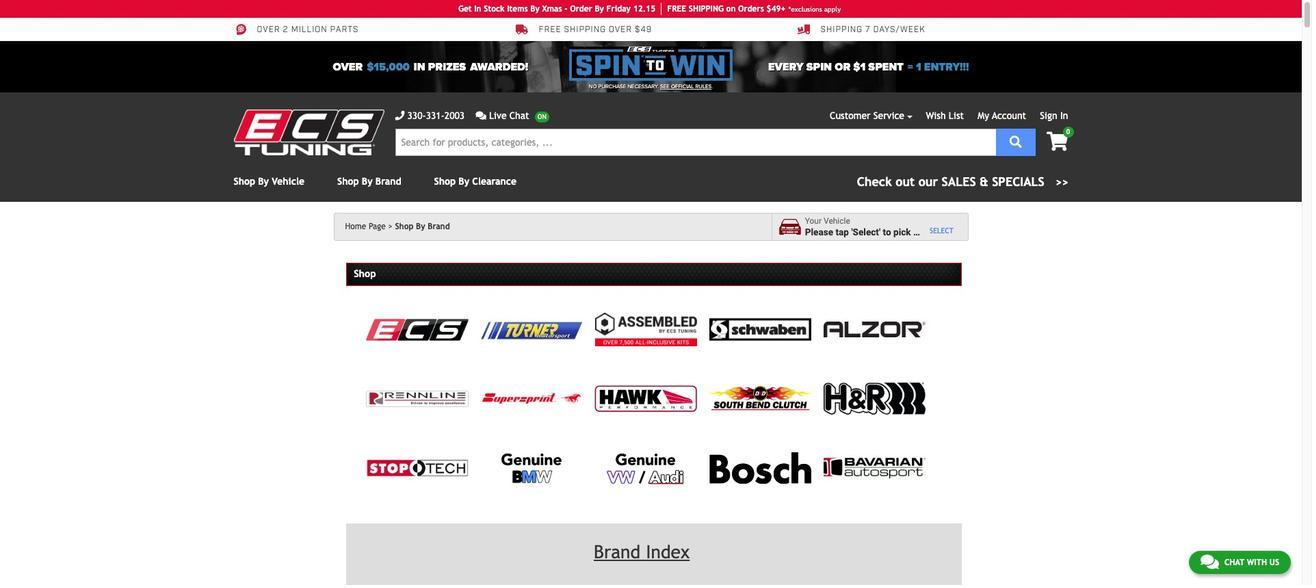 Task type: locate. For each thing, give the bounding box(es) containing it.
0 vertical spatial in
[[475, 4, 482, 14]]

sign
[[1041, 110, 1058, 121]]

spin
[[807, 60, 832, 74]]

shop by vehicle link
[[234, 176, 305, 187]]

chat left with
[[1225, 558, 1245, 567]]

see official rules link
[[661, 83, 712, 91]]

customer
[[830, 110, 871, 121]]

turner%20motorsport logo image
[[481, 319, 583, 340]]

customer service button
[[830, 109, 913, 123]]

shop by brand up home page link
[[338, 176, 402, 187]]

comments image left chat with us
[[1201, 554, 1220, 570]]

get in stock items by xmas - order by friday 12.15
[[459, 4, 656, 14]]

1 vertical spatial in
[[1061, 110, 1069, 121]]

0 horizontal spatial over
[[257, 25, 280, 35]]

no purchase necessary. see official rules .
[[589, 84, 713, 90]]

every spin or $1 spent = 1 entry!!!
[[769, 60, 970, 74]]

please
[[806, 226, 834, 237]]

$15,000
[[367, 60, 410, 74]]

customer service
[[830, 110, 905, 121]]

bosch logo image
[[710, 453, 812, 484]]

1 vertical spatial comments image
[[1201, 554, 1220, 570]]

necessary.
[[628, 84, 659, 90]]

shop by vehicle
[[234, 176, 305, 187]]

hawk logo image
[[595, 386, 698, 412]]

1 horizontal spatial over
[[333, 60, 363, 74]]

over down the "parts"
[[333, 60, 363, 74]]

0 vertical spatial brand
[[376, 176, 402, 187]]

sales
[[942, 175, 977, 189]]

shop for the shop by clearance link
[[434, 176, 456, 187]]

my account
[[978, 110, 1027, 121]]

0 horizontal spatial in
[[475, 4, 482, 14]]

chat right the 'live'
[[510, 110, 530, 121]]

over $15,000 in prizes
[[333, 60, 466, 74]]

0 vertical spatial comments image
[[476, 111, 487, 120]]

shop by brand
[[338, 176, 402, 187], [395, 222, 450, 231]]

shop
[[234, 176, 255, 187], [338, 176, 359, 187], [434, 176, 456, 187], [395, 222, 414, 231], [354, 268, 376, 280]]

days/week
[[874, 25, 926, 35]]

genuine%20volkswagen%20audi logo image
[[606, 452, 687, 485]]

331-
[[426, 110, 445, 121]]

chat
[[510, 110, 530, 121], [1225, 558, 1245, 567]]

by
[[531, 4, 540, 14], [595, 4, 604, 14], [258, 176, 269, 187], [362, 176, 373, 187], [459, 176, 470, 187], [416, 222, 426, 231]]

assembled%20by%20ecs logo image
[[595, 313, 698, 346]]

shop by clearance link
[[434, 176, 517, 187]]

vehicle up tap
[[824, 216, 851, 226]]

1 vertical spatial over
[[333, 60, 363, 74]]

0 vertical spatial over
[[257, 25, 280, 35]]

1 horizontal spatial in
[[1061, 110, 1069, 121]]

shop by brand right page
[[395, 222, 450, 231]]

1 horizontal spatial comments image
[[1201, 554, 1220, 570]]

brand up page
[[376, 176, 402, 187]]

vehicle
[[272, 176, 305, 187], [824, 216, 851, 226]]

comments image for live
[[476, 111, 487, 120]]

2 vertical spatial brand
[[594, 541, 641, 562]]

shipping
[[564, 25, 607, 35]]

wish
[[927, 110, 946, 121]]

chat with us
[[1225, 558, 1280, 567]]

0 horizontal spatial chat
[[510, 110, 530, 121]]

brand left index
[[594, 541, 641, 562]]

ping
[[706, 4, 724, 14]]

free
[[668, 4, 687, 14]]

7
[[866, 25, 871, 35]]

1 horizontal spatial brand
[[428, 222, 450, 231]]

in for get
[[475, 4, 482, 14]]

0 horizontal spatial vehicle
[[272, 176, 305, 187]]

free shipping over $49 link
[[516, 23, 653, 36]]

vehicle
[[921, 226, 951, 237]]

in for sign
[[1061, 110, 1069, 121]]

over 2 million parts
[[257, 25, 359, 35]]

home page
[[345, 222, 386, 231]]

parts
[[330, 25, 359, 35]]

clearance
[[473, 176, 517, 187]]

ship
[[689, 4, 706, 14]]

by down ecs tuning image
[[258, 176, 269, 187]]

over for over 2 million parts
[[257, 25, 280, 35]]

over inside over 2 million parts link
[[257, 25, 280, 35]]

1 vertical spatial shop by brand
[[395, 222, 450, 231]]

my account link
[[978, 110, 1027, 121]]

wish list link
[[927, 110, 965, 121]]

330-331-2003
[[408, 110, 465, 121]]

1 horizontal spatial vehicle
[[824, 216, 851, 226]]

$49+
[[767, 4, 786, 14]]

my
[[978, 110, 990, 121]]

brand
[[376, 176, 402, 187], [428, 222, 450, 231], [594, 541, 641, 562]]

in right get
[[475, 4, 482, 14]]

pick
[[894, 226, 912, 237]]

0 horizontal spatial brand
[[376, 176, 402, 187]]

shop for shop by brand link
[[338, 176, 359, 187]]

shopping cart image
[[1047, 132, 1069, 151]]

phone image
[[395, 111, 405, 120]]

comments image inside live chat link
[[476, 111, 487, 120]]

bavarian%20autosport logo image
[[824, 458, 926, 478]]

comments image for chat
[[1201, 554, 1220, 570]]

$49
[[635, 25, 653, 35]]

apply
[[825, 5, 841, 13]]

live chat link
[[476, 109, 550, 123]]

brand down shop by clearance
[[428, 222, 450, 231]]

vehicle down ecs tuning image
[[272, 176, 305, 187]]

in right sign
[[1061, 110, 1069, 121]]

friday
[[607, 4, 631, 14]]

comments image
[[476, 111, 487, 120], [1201, 554, 1220, 570]]

shop by brand link
[[338, 176, 402, 187]]

1 vertical spatial brand
[[428, 222, 450, 231]]

orders
[[739, 4, 765, 14]]

330-
[[408, 110, 426, 121]]

xmas
[[543, 4, 562, 14]]

0 vertical spatial vehicle
[[272, 176, 305, 187]]

over left 2
[[257, 25, 280, 35]]

see
[[661, 84, 670, 90]]

1 vertical spatial chat
[[1225, 558, 1245, 567]]

2
[[283, 25, 289, 35]]

comments image inside chat with us link
[[1201, 554, 1220, 570]]

a
[[914, 226, 919, 237]]

in
[[414, 60, 426, 74]]

over
[[257, 25, 280, 35], [333, 60, 363, 74]]

1 vertical spatial vehicle
[[824, 216, 851, 226]]

comments image left the 'live'
[[476, 111, 487, 120]]

ecs tuning 'spin to win' contest logo image
[[570, 47, 733, 81]]

0 horizontal spatial comments image
[[476, 111, 487, 120]]

tap
[[836, 226, 850, 237]]



Task type: vqa. For each thing, say whether or not it's contained in the screenshot.
apply
yes



Task type: describe. For each thing, give the bounding box(es) containing it.
select link
[[930, 226, 954, 236]]

sign in
[[1041, 110, 1069, 121]]

over 2 million parts link
[[234, 23, 359, 36]]

no
[[589, 84, 597, 90]]

prizes
[[428, 60, 466, 74]]

*exclusions
[[789, 5, 823, 13]]

your vehicle please tap 'select' to pick a vehicle
[[806, 216, 951, 237]]

by left xmas in the top of the page
[[531, 4, 540, 14]]

shipping
[[821, 25, 863, 35]]

Search text field
[[395, 129, 996, 156]]

stock
[[484, 4, 505, 14]]

purchase
[[599, 84, 627, 90]]

free ship ping on orders $49+ *exclusions apply
[[668, 4, 841, 14]]

over
[[609, 25, 633, 35]]

sales & specials
[[942, 175, 1045, 189]]

by right order
[[595, 4, 604, 14]]

'select'
[[852, 226, 881, 237]]

rennline logo image
[[366, 391, 469, 407]]

330-331-2003 link
[[395, 109, 465, 123]]

every
[[769, 60, 804, 74]]

shop by clearance
[[434, 176, 517, 187]]

page
[[369, 222, 386, 231]]

live chat
[[489, 110, 530, 121]]

entry!!!
[[925, 60, 970, 74]]

your
[[806, 216, 822, 226]]

vehicle inside your vehicle please tap 'select' to pick a vehicle
[[824, 216, 851, 226]]

supersprint logo image
[[481, 391, 583, 407]]

.
[[712, 84, 713, 90]]

account
[[993, 110, 1027, 121]]

list
[[949, 110, 965, 121]]

shipping 7 days/week link
[[798, 23, 926, 36]]

select
[[930, 226, 954, 235]]

specials
[[993, 175, 1045, 189]]

search image
[[1010, 135, 1023, 148]]

&
[[980, 175, 989, 189]]

sales & specials link
[[858, 173, 1069, 191]]

home
[[345, 222, 366, 231]]

h%26r logo image
[[824, 383, 926, 415]]

by up home page link
[[362, 176, 373, 187]]

official
[[672, 84, 694, 90]]

free shipping over $49
[[539, 25, 653, 35]]

0
[[1067, 128, 1071, 136]]

ecs tuning image
[[234, 110, 384, 155]]

order
[[570, 4, 593, 14]]

wish list
[[927, 110, 965, 121]]

or
[[835, 60, 851, 74]]

*exclusions apply link
[[789, 4, 841, 14]]

12.15
[[634, 4, 656, 14]]

over for over $15,000 in prizes
[[333, 60, 363, 74]]

stoptech logo image
[[366, 459, 469, 477]]

spent
[[869, 60, 904, 74]]

-
[[565, 4, 568, 14]]

get
[[459, 4, 472, 14]]

free
[[539, 25, 562, 35]]

to
[[883, 226, 892, 237]]

=
[[908, 60, 914, 74]]

genuine%20bmw logo image
[[500, 452, 564, 485]]

items
[[507, 4, 528, 14]]

by left clearance
[[459, 176, 470, 187]]

0 link
[[1036, 127, 1074, 153]]

brand index
[[594, 541, 690, 562]]

2003
[[445, 110, 465, 121]]

chat with us link
[[1190, 551, 1292, 574]]

on
[[727, 4, 736, 14]]

ecs logo image
[[366, 319, 469, 341]]

by right page
[[416, 222, 426, 231]]

0 vertical spatial shop by brand
[[338, 176, 402, 187]]

2 horizontal spatial brand
[[594, 541, 641, 562]]

schwaben logo image
[[710, 318, 812, 342]]

us
[[1270, 558, 1280, 567]]

with
[[1248, 558, 1268, 567]]

1 horizontal spatial chat
[[1225, 558, 1245, 567]]

alzor logo image
[[824, 322, 926, 338]]

shipping 7 days/week
[[821, 25, 926, 35]]

home page link
[[345, 222, 393, 231]]

$1
[[854, 60, 866, 74]]

service
[[874, 110, 905, 121]]

1
[[917, 60, 922, 74]]

live
[[489, 110, 507, 121]]

shop for 'shop by vehicle' link at top
[[234, 176, 255, 187]]

0 vertical spatial chat
[[510, 110, 530, 121]]

south%20bend%20clutch logo image
[[710, 386, 812, 412]]

million
[[291, 25, 328, 35]]



